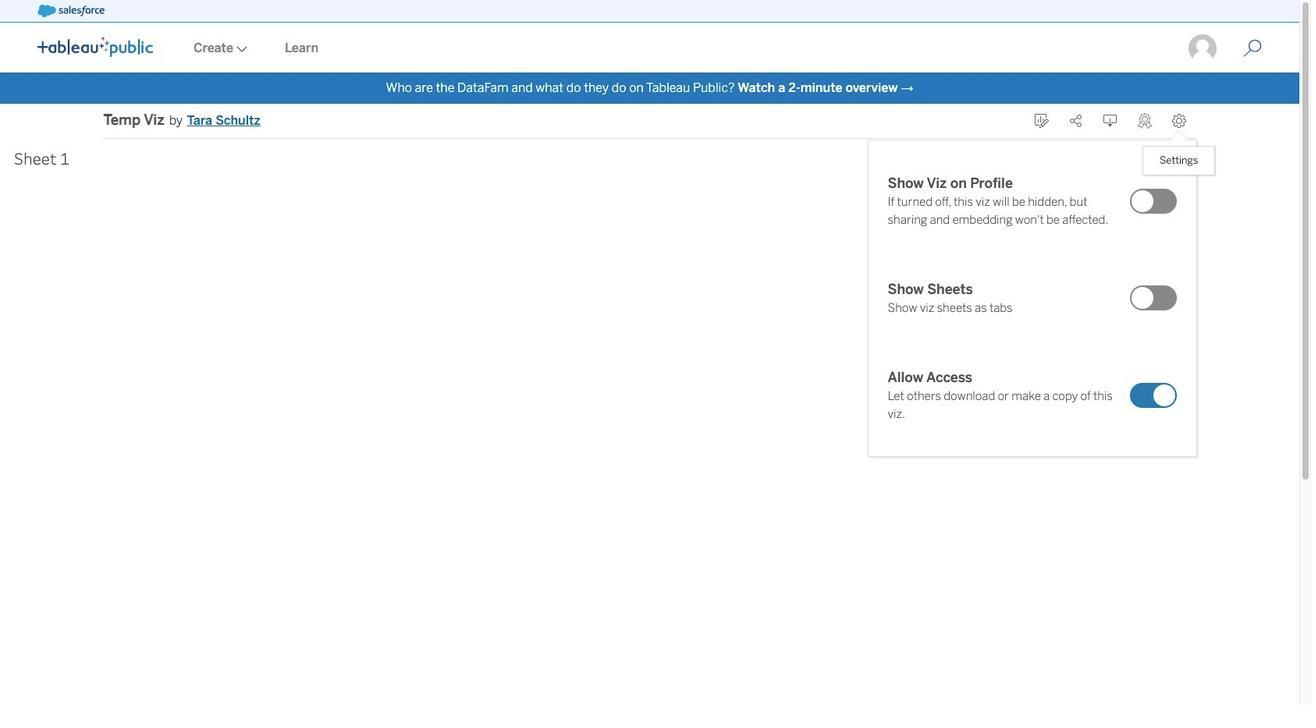 Task type: locate. For each thing, give the bounding box(es) containing it.
3 menu item from the top
[[876, 343, 1188, 449]]

list options menu
[[868, 141, 1196, 456]]

dialog
[[868, 130, 1196, 456]]

menu item
[[876, 148, 1188, 254], [876, 254, 1188, 343], [876, 343, 1188, 449]]

edit image
[[1035, 114, 1049, 128]]

1 menu item from the top
[[876, 148, 1188, 254]]

logo image
[[37, 37, 153, 57]]



Task type: describe. For each thing, give the bounding box(es) containing it.
go to search image
[[1225, 39, 1281, 58]]

nominate for viz of the day image
[[1138, 113, 1152, 129]]

salesforce logo image
[[37, 5, 104, 17]]

2 menu item from the top
[[876, 254, 1188, 343]]



Task type: vqa. For each thing, say whether or not it's contained in the screenshot.
Edit "image"
yes



